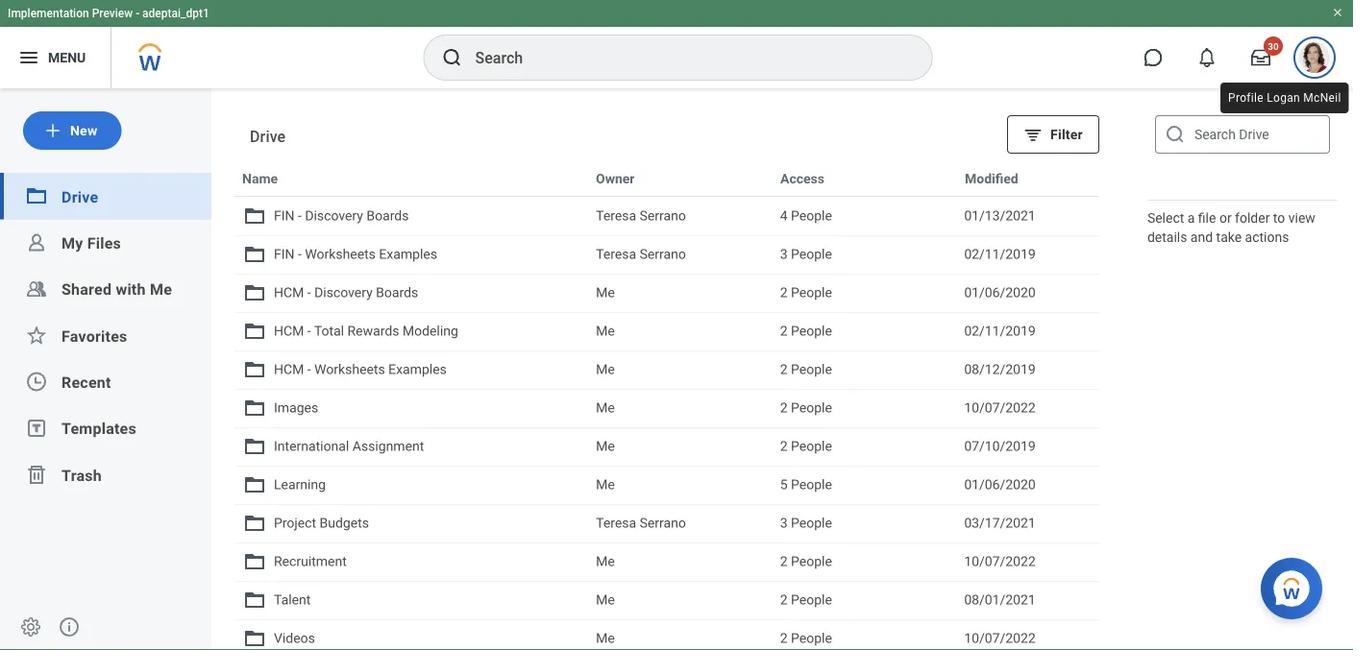 Task type: vqa. For each thing, say whether or not it's contained in the screenshot.


Task type: describe. For each thing, give the bounding box(es) containing it.
new
[[70, 123, 98, 139]]

2 people link for videos
[[780, 629, 949, 650]]

- for hcm - worksheets examples
[[307, 362, 311, 378]]

hcm - total rewards modeling link
[[243, 320, 581, 343]]

project budgets
[[274, 516, 369, 532]]

international
[[274, 439, 349, 455]]

2 people link for hcm - worksheets examples
[[780, 359, 949, 381]]

talent
[[274, 593, 311, 608]]

favorites
[[62, 327, 127, 345]]

2 people link for recruitment
[[780, 552, 949, 573]]

drive button
[[62, 188, 98, 206]]

hcm for hcm - discovery boards
[[274, 285, 304, 301]]

row containing fin - worksheets examples
[[235, 235, 1100, 274]]

5
[[780, 477, 788, 493]]

row containing hcm - discovery boards
[[235, 274, 1100, 312]]

shared
[[62, 281, 112, 299]]

2 people for hcm - discovery boards
[[780, 285, 832, 301]]

me for learning
[[596, 477, 615, 493]]

folder
[[1235, 210, 1270, 226]]

2 for hcm - discovery boards
[[780, 285, 788, 301]]

02/11/2019 for 3 people
[[964, 247, 1036, 262]]

logan
[[1267, 91, 1300, 105]]

images link
[[243, 397, 581, 420]]

me for recruitment
[[596, 554, 615, 570]]

2 people for hcm - worksheets examples
[[780, 362, 832, 378]]

shared with me button
[[62, 281, 172, 299]]

2 people link for talent
[[780, 590, 949, 611]]

fin for fin - discovery boards
[[274, 208, 295, 224]]

me for hcm - discovery boards
[[596, 285, 615, 301]]

or
[[1220, 210, 1232, 226]]

rewards
[[347, 323, 399, 339]]

hcm - discovery boards link
[[243, 282, 581, 305]]

drive inside item list region
[[250, 127, 286, 146]]

profile
[[1228, 91, 1264, 105]]

people for videos
[[791, 631, 832, 647]]

fin - worksheets examples
[[274, 247, 437, 262]]

30
[[1268, 40, 1279, 52]]

07/10/2019
[[964, 439, 1036, 455]]

people for project budgets
[[791, 516, 832, 532]]

people for learning
[[791, 477, 832, 493]]

my
[[62, 234, 83, 252]]

people for fin - worksheets examples
[[791, 247, 832, 262]]

3 for 03/17/2021
[[780, 516, 788, 532]]

me cell for hcm - discovery boards
[[588, 275, 772, 311]]

talent link
[[243, 589, 581, 612]]

row containing hcm - worksheets examples
[[235, 351, 1100, 389]]

me cell for images
[[588, 390, 772, 427]]

recent
[[62, 374, 111, 392]]

2 people link for images
[[780, 398, 949, 419]]

my files
[[62, 234, 121, 252]]

- inside menu banner
[[136, 7, 139, 20]]

3 people for 03/17/2021
[[780, 516, 832, 532]]

take
[[1216, 229, 1242, 245]]

videos link
[[243, 628, 581, 651]]

my files button
[[62, 234, 121, 252]]

videos
[[274, 631, 315, 647]]

learning
[[274, 477, 326, 493]]

3 teresa serrano from the top
[[596, 516, 686, 532]]

row containing learning
[[235, 466, 1100, 505]]

select a file or folder to view details and take actions
[[1147, 210, 1316, 245]]

actions
[[1245, 229, 1289, 245]]

files
[[87, 234, 121, 252]]

templates button
[[62, 420, 136, 438]]

teresa serrano cell for boards
[[588, 198, 772, 235]]

02/11/2019 for 2 people
[[964, 323, 1036, 339]]

favorites button
[[62, 327, 127, 345]]

2 people link for international assignment
[[780, 436, 949, 457]]

adeptai_dpt1
[[142, 7, 209, 20]]

to
[[1273, 210, 1285, 226]]

fin - discovery boards link
[[243, 205, 581, 228]]

select
[[1147, 210, 1184, 226]]

01/06/2020 for 5 people
[[964, 477, 1036, 493]]

hcm - discovery boards
[[274, 285, 418, 301]]

2 people for hcm - total rewards modeling
[[780, 323, 832, 339]]

people for fin - discovery boards
[[791, 208, 832, 224]]

gear image
[[19, 616, 42, 639]]

2 people link for hcm - discovery boards
[[780, 283, 949, 304]]

justify image
[[17, 46, 40, 69]]

preview
[[92, 7, 133, 20]]

implementation
[[8, 7, 89, 20]]

trash
[[62, 466, 102, 485]]

hcm - total rewards modeling
[[274, 323, 458, 339]]

Search Workday  search field
[[475, 37, 892, 79]]

folder open image
[[25, 185, 48, 208]]

hcm - worksheets examples link
[[243, 358, 581, 382]]

me cell for hcm - total rewards modeling
[[588, 313, 772, 350]]

project
[[274, 516, 316, 532]]

modeling
[[403, 323, 458, 339]]

me cell for hcm - worksheets examples
[[588, 352, 772, 388]]

teresa for examples
[[596, 247, 636, 262]]

hcm for hcm - worksheets examples
[[274, 362, 304, 378]]

discovery for hcm
[[314, 285, 373, 301]]

project budgets link
[[243, 512, 581, 535]]

row containing international assignment
[[235, 428, 1100, 466]]

row containing talent
[[235, 581, 1100, 620]]

people for international assignment
[[791, 439, 832, 455]]

2 people link for hcm - total rewards modeling
[[780, 321, 949, 342]]

menu
[[48, 50, 86, 65]]

examples for hcm - worksheets examples
[[388, 362, 447, 378]]

3 people link for 02/11/2019
[[780, 244, 949, 265]]

me cell for learning
[[588, 467, 772, 504]]

international assignment
[[274, 439, 424, 455]]

row containing fin - discovery boards
[[235, 197, 1100, 235]]

people for hcm - discovery boards
[[791, 285, 832, 301]]

people for images
[[791, 400, 832, 416]]

- for hcm - total rewards modeling
[[307, 323, 311, 339]]

me for videos
[[596, 631, 615, 647]]

0 horizontal spatial drive
[[62, 188, 98, 206]]

details
[[1147, 229, 1187, 245]]

me cell for recruitment
[[588, 544, 772, 581]]

search drive field
[[1155, 115, 1330, 154]]

implementation preview -   adeptai_dpt1
[[8, 7, 209, 20]]

inbox large image
[[1251, 48, 1271, 67]]

worksheets for fin
[[305, 247, 376, 262]]

people for hcm - total rewards modeling
[[791, 323, 832, 339]]



Task type: locate. For each thing, give the bounding box(es) containing it.
0 vertical spatial fin
[[274, 208, 295, 224]]

2 for videos
[[780, 631, 788, 647]]

people for hcm - worksheets examples
[[791, 362, 832, 378]]

2 vertical spatial 10/07/2022
[[964, 631, 1036, 647]]

1 vertical spatial examples
[[388, 362, 447, 378]]

2 vertical spatial hcm
[[274, 362, 304, 378]]

me
[[150, 281, 172, 299], [596, 285, 615, 301], [596, 323, 615, 339], [596, 362, 615, 378], [596, 400, 615, 416], [596, 439, 615, 455], [596, 477, 615, 493], [596, 554, 615, 570], [596, 593, 615, 608], [596, 631, 615, 647]]

1 me cell from the top
[[588, 275, 772, 311]]

2 01/06/2020 from the top
[[964, 477, 1036, 493]]

1 row from the top
[[235, 159, 1100, 197]]

teresa serrano for boards
[[596, 208, 686, 224]]

3 teresa serrano cell from the top
[[588, 506, 772, 542]]

me for talent
[[596, 593, 615, 608]]

10/07/2022 up 07/10/2019
[[964, 400, 1036, 416]]

discovery for fin
[[305, 208, 363, 224]]

1 vertical spatial search image
[[1164, 123, 1187, 146]]

1 01/06/2020 from the top
[[964, 285, 1036, 301]]

3 2 from the top
[[780, 362, 788, 378]]

1 vertical spatial boards
[[376, 285, 418, 301]]

1 vertical spatial serrano
[[640, 247, 686, 262]]

templates
[[62, 420, 136, 438]]

10/07/2022 for recruitment
[[964, 554, 1036, 570]]

grid
[[235, 159, 1100, 651]]

0 vertical spatial worksheets
[[305, 247, 376, 262]]

row
[[235, 159, 1100, 197], [235, 197, 1100, 235], [235, 235, 1100, 274], [235, 274, 1100, 312], [235, 312, 1100, 351], [235, 351, 1100, 389], [235, 389, 1100, 428], [235, 428, 1100, 466], [235, 466, 1100, 505], [235, 505, 1100, 543], [235, 543, 1100, 581], [235, 581, 1100, 620], [235, 620, 1100, 651]]

recent button
[[62, 374, 111, 392]]

1 teresa serrano from the top
[[596, 208, 686, 224]]

me for hcm - worksheets examples
[[596, 362, 615, 378]]

learning link
[[243, 474, 581, 497]]

people inside 'link'
[[791, 477, 832, 493]]

7 2 from the top
[[780, 593, 788, 608]]

6 2 people from the top
[[780, 554, 832, 570]]

0 vertical spatial boards
[[367, 208, 409, 224]]

7 2 people link from the top
[[780, 590, 949, 611]]

01/06/2020 up 08/12/2019
[[964, 285, 1036, 301]]

assignment
[[352, 439, 424, 455]]

12 row from the top
[[235, 581, 1100, 620]]

02/11/2019
[[964, 247, 1036, 262], [964, 323, 1036, 339]]

10/07/2022 up 08/01/2021
[[964, 554, 1036, 570]]

worksheets
[[305, 247, 376, 262], [314, 362, 385, 378]]

1 people from the top
[[791, 208, 832, 224]]

10 row from the top
[[235, 505, 1100, 543]]

1 teresa from the top
[[596, 208, 636, 224]]

1 2 people from the top
[[780, 285, 832, 301]]

1 vertical spatial 10/07/2022
[[964, 554, 1036, 570]]

teresa serrano cell
[[588, 198, 772, 235], [588, 236, 772, 273], [588, 506, 772, 542]]

4
[[780, 208, 788, 224]]

30 button
[[1240, 37, 1283, 79]]

1 10/07/2022 from the top
[[964, 400, 1036, 416]]

2 3 people link from the top
[[780, 513, 949, 534]]

3 people down 5 people
[[780, 516, 832, 532]]

close environment banner image
[[1332, 7, 1344, 18]]

3 down 5
[[780, 516, 788, 532]]

2 people for videos
[[780, 631, 832, 647]]

- for fin - worksheets examples
[[298, 247, 302, 262]]

0 vertical spatial discovery
[[305, 208, 363, 224]]

owner
[[596, 171, 635, 186]]

people for talent
[[791, 593, 832, 608]]

0 vertical spatial 10/07/2022
[[964, 400, 1036, 416]]

menu banner
[[0, 0, 1353, 88]]

1 vertical spatial teresa serrano cell
[[588, 236, 772, 273]]

2 vertical spatial teresa serrano
[[596, 516, 686, 532]]

0 vertical spatial teresa serrano cell
[[588, 198, 772, 235]]

10/07/2022 for images
[[964, 400, 1036, 416]]

7 row from the top
[[235, 389, 1100, 428]]

2 people for talent
[[780, 593, 832, 608]]

worksheets down hcm - total rewards modeling
[[314, 362, 385, 378]]

1 fin from the top
[[274, 208, 295, 224]]

fin - worksheets examples link
[[243, 243, 581, 266]]

me for images
[[596, 400, 615, 416]]

2 hcm from the top
[[274, 323, 304, 339]]

3 people link down 4 people link
[[780, 244, 949, 265]]

3 people link
[[780, 244, 949, 265], [780, 513, 949, 534]]

3 down '4'
[[780, 247, 788, 262]]

drive up name
[[250, 127, 286, 146]]

8 row from the top
[[235, 428, 1100, 466]]

2 02/11/2019 from the top
[[964, 323, 1036, 339]]

4 people link
[[780, 206, 949, 227]]

0 vertical spatial serrano
[[640, 208, 686, 224]]

3 teresa from the top
[[596, 516, 636, 532]]

6 2 from the top
[[780, 554, 788, 570]]

images
[[274, 400, 318, 416]]

0 vertical spatial drive
[[250, 127, 286, 146]]

recruitment link
[[243, 551, 581, 574]]

profile logan mcneil
[[1228, 91, 1341, 105]]

- up fin - worksheets examples
[[298, 208, 302, 224]]

row containing recruitment
[[235, 543, 1100, 581]]

2 people for images
[[780, 400, 832, 416]]

4 2 people link from the top
[[780, 398, 949, 419]]

drive right folder open image
[[62, 188, 98, 206]]

drive
[[250, 127, 286, 146], [62, 188, 98, 206]]

1 vertical spatial worksheets
[[314, 362, 385, 378]]

boards for fin - discovery boards
[[367, 208, 409, 224]]

2 for hcm - total rewards modeling
[[780, 323, 788, 339]]

3 people down 4 people
[[780, 247, 832, 262]]

2 for international assignment
[[780, 439, 788, 455]]

name
[[242, 171, 278, 186]]

1 teresa serrano cell from the top
[[588, 198, 772, 235]]

1 vertical spatial teresa
[[596, 247, 636, 262]]

teresa serrano for examples
[[596, 247, 686, 262]]

3 for 02/11/2019
[[780, 247, 788, 262]]

worksheets for hcm
[[314, 362, 385, 378]]

recruitment
[[274, 554, 347, 570]]

info image
[[58, 616, 81, 639]]

fin
[[274, 208, 295, 224], [274, 247, 295, 262]]

teresa serrano
[[596, 208, 686, 224], [596, 247, 686, 262], [596, 516, 686, 532]]

fin - discovery boards
[[274, 208, 409, 224]]

4 me cell from the top
[[588, 390, 772, 427]]

serrano for boards
[[640, 208, 686, 224]]

me cell
[[588, 275, 772, 311], [588, 313, 772, 350], [588, 352, 772, 388], [588, 390, 772, 427], [588, 429, 772, 465], [588, 467, 772, 504], [588, 544, 772, 581], [588, 582, 772, 619], [588, 621, 772, 651]]

1 horizontal spatial search image
[[1164, 123, 1187, 146]]

0 vertical spatial 3 people link
[[780, 244, 949, 265]]

8 2 from the top
[[780, 631, 788, 647]]

me cell for talent
[[588, 582, 772, 619]]

with
[[116, 281, 146, 299]]

7 people from the top
[[791, 439, 832, 455]]

5 2 from the top
[[780, 439, 788, 455]]

1 vertical spatial 01/06/2020
[[964, 477, 1036, 493]]

trash button
[[62, 466, 102, 485]]

me for international assignment
[[596, 439, 615, 455]]

0 vertical spatial teresa serrano
[[596, 208, 686, 224]]

1 3 from the top
[[780, 247, 788, 262]]

1 vertical spatial 3 people
[[780, 516, 832, 532]]

3 2 people from the top
[[780, 362, 832, 378]]

1 02/11/2019 from the top
[[964, 247, 1036, 262]]

1 hcm from the top
[[274, 285, 304, 301]]

fin down name
[[274, 208, 295, 224]]

folder image
[[243, 205, 266, 228], [243, 205, 266, 228], [243, 243, 266, 266], [243, 282, 266, 305], [243, 320, 266, 343], [243, 320, 266, 343], [243, 397, 266, 420], [243, 435, 266, 458], [243, 551, 266, 574], [243, 628, 266, 651]]

3 me cell from the top
[[588, 352, 772, 388]]

0 horizontal spatial search image
[[441, 46, 464, 69]]

2 2 from the top
[[780, 323, 788, 339]]

boards for hcm - discovery boards
[[376, 285, 418, 301]]

trash image
[[25, 463, 48, 486]]

2 fin from the top
[[274, 247, 295, 262]]

filter image
[[1024, 125, 1043, 144]]

- for fin - discovery boards
[[298, 208, 302, 224]]

2 me cell from the top
[[588, 313, 772, 350]]

7 me cell from the top
[[588, 544, 772, 581]]

a
[[1188, 210, 1195, 226]]

examples down fin - discovery boards link
[[379, 247, 437, 262]]

- down fin - worksheets examples
[[307, 285, 311, 301]]

5 people
[[780, 477, 832, 493]]

8 people from the top
[[791, 477, 832, 493]]

row containing project budgets
[[235, 505, 1100, 543]]

02/11/2019 down 01/13/2021
[[964, 247, 1036, 262]]

2 people from the top
[[791, 247, 832, 262]]

08/01/2021
[[964, 593, 1036, 608]]

12 people from the top
[[791, 631, 832, 647]]

2 teresa from the top
[[596, 247, 636, 262]]

11 people from the top
[[791, 593, 832, 608]]

menu button
[[0, 27, 111, 88]]

boards down fin - worksheets examples link
[[376, 285, 418, 301]]

total
[[314, 323, 344, 339]]

hcm down fin - worksheets examples
[[274, 285, 304, 301]]

2 for images
[[780, 400, 788, 416]]

8 2 people link from the top
[[780, 629, 949, 650]]

1 vertical spatial 02/11/2019
[[964, 323, 1036, 339]]

folder image
[[243, 243, 266, 266], [243, 282, 266, 305], [243, 358, 266, 382], [243, 358, 266, 382], [243, 397, 266, 420], [243, 435, 266, 458], [243, 474, 266, 497], [243, 474, 266, 497], [243, 512, 266, 535], [243, 512, 266, 535], [243, 551, 266, 574], [243, 589, 266, 612], [243, 589, 266, 612], [243, 628, 266, 651]]

2 2 people link from the top
[[780, 321, 949, 342]]

0 vertical spatial 02/11/2019
[[964, 247, 1036, 262]]

4 2 from the top
[[780, 400, 788, 416]]

serrano for examples
[[640, 247, 686, 262]]

grid containing name
[[235, 159, 1100, 651]]

serrano
[[640, 208, 686, 224], [640, 247, 686, 262], [640, 516, 686, 532]]

3 people from the top
[[791, 285, 832, 301]]

1 vertical spatial 3
[[780, 516, 788, 532]]

11 row from the top
[[235, 543, 1100, 581]]

01/06/2020 for 2 people
[[964, 285, 1036, 301]]

2 vertical spatial serrano
[[640, 516, 686, 532]]

03/17/2021
[[964, 516, 1036, 532]]

13 row from the top
[[235, 620, 1100, 651]]

1 serrano from the top
[[640, 208, 686, 224]]

international assignment link
[[243, 435, 581, 458]]

08/12/2019
[[964, 362, 1036, 378]]

6 people from the top
[[791, 400, 832, 416]]

0 vertical spatial 01/06/2020
[[964, 285, 1036, 301]]

6 row from the top
[[235, 351, 1100, 389]]

examples down hcm - total rewards modeling link
[[388, 362, 447, 378]]

examples for fin - worksheets examples
[[379, 247, 437, 262]]

me for hcm - total rewards modeling
[[596, 323, 615, 339]]

view
[[1289, 210, 1316, 226]]

examples
[[379, 247, 437, 262], [388, 362, 447, 378]]

4 row from the top
[[235, 274, 1100, 312]]

hcm for hcm - total rewards modeling
[[274, 323, 304, 339]]

4 people
[[780, 208, 832, 224]]

and
[[1191, 229, 1213, 245]]

2 3 people from the top
[[780, 516, 832, 532]]

notifications large image
[[1198, 48, 1217, 67]]

fin for fin - worksheets examples
[[274, 247, 295, 262]]

2 row from the top
[[235, 197, 1100, 235]]

2 people link
[[780, 283, 949, 304], [780, 321, 949, 342], [780, 359, 949, 381], [780, 398, 949, 419], [780, 436, 949, 457], [780, 552, 949, 573], [780, 590, 949, 611], [780, 629, 949, 650]]

1 vertical spatial discovery
[[314, 285, 373, 301]]

- for hcm - discovery boards
[[307, 285, 311, 301]]

0 vertical spatial hcm
[[274, 285, 304, 301]]

star image
[[25, 324, 48, 347]]

5 row from the top
[[235, 312, 1100, 351]]

6 me cell from the top
[[588, 467, 772, 504]]

me cell for international assignment
[[588, 429, 772, 465]]

2 serrano from the top
[[640, 247, 686, 262]]

1 3 people link from the top
[[780, 244, 949, 265]]

5 2 people from the top
[[780, 439, 832, 455]]

filter button
[[1007, 115, 1100, 154]]

7 2 people from the top
[[780, 593, 832, 608]]

0 vertical spatial teresa
[[596, 208, 636, 224]]

3
[[780, 247, 788, 262], [780, 516, 788, 532]]

10/07/2022 for videos
[[964, 631, 1036, 647]]

profile logan mcneil tooltip
[[1217, 79, 1353, 117]]

0 vertical spatial 3 people
[[780, 247, 832, 262]]

2 teresa serrano from the top
[[596, 247, 686, 262]]

filter
[[1051, 127, 1083, 142]]

2 for hcm - worksheets examples
[[780, 362, 788, 378]]

9 me cell from the top
[[588, 621, 772, 651]]

4 2 people from the top
[[780, 400, 832, 416]]

1 vertical spatial teresa serrano
[[596, 247, 686, 262]]

boards up fin - worksheets examples link
[[367, 208, 409, 224]]

3 people for 02/11/2019
[[780, 247, 832, 262]]

2 vertical spatial teresa serrano cell
[[588, 506, 772, 542]]

3 row from the top
[[235, 235, 1100, 274]]

shared with me
[[62, 281, 172, 299]]

0 vertical spatial search image
[[441, 46, 464, 69]]

8 2 people from the top
[[780, 631, 832, 647]]

modified
[[965, 171, 1019, 186]]

1 vertical spatial drive
[[62, 188, 98, 206]]

user image
[[25, 231, 48, 254]]

discovery
[[305, 208, 363, 224], [314, 285, 373, 301]]

hcm - worksheets examples
[[274, 362, 447, 378]]

- right preview
[[136, 7, 139, 20]]

2 for talent
[[780, 593, 788, 608]]

10/07/2022 down 08/01/2021
[[964, 631, 1036, 647]]

row containing videos
[[235, 620, 1100, 651]]

grid inside item list region
[[235, 159, 1100, 651]]

2 10/07/2022 from the top
[[964, 554, 1036, 570]]

row containing hcm - total rewards modeling
[[235, 312, 1100, 351]]

3 serrano from the top
[[640, 516, 686, 532]]

1 3 people from the top
[[780, 247, 832, 262]]

boards
[[367, 208, 409, 224], [376, 285, 418, 301]]

1 2 people link from the top
[[780, 283, 949, 304]]

1 vertical spatial fin
[[274, 247, 295, 262]]

search image
[[441, 46, 464, 69], [1164, 123, 1187, 146]]

- down the fin - discovery boards
[[298, 247, 302, 262]]

- up images
[[307, 362, 311, 378]]

8 me cell from the top
[[588, 582, 772, 619]]

5 people from the top
[[791, 362, 832, 378]]

item list region
[[211, 88, 1123, 651]]

10 people from the top
[[791, 554, 832, 570]]

1 vertical spatial 3 people link
[[780, 513, 949, 534]]

9 row from the top
[[235, 466, 1100, 505]]

5 me cell from the top
[[588, 429, 772, 465]]

01/13/2021
[[964, 208, 1036, 224]]

hcm up images
[[274, 362, 304, 378]]

profile logan mcneil image
[[1299, 42, 1330, 77]]

access
[[780, 171, 825, 186]]

file
[[1198, 210, 1216, 226]]

clock image
[[25, 370, 48, 394]]

hcm
[[274, 285, 304, 301], [274, 323, 304, 339], [274, 362, 304, 378]]

9 people from the top
[[791, 516, 832, 532]]

shared with me image
[[25, 278, 48, 301]]

2 vertical spatial teresa
[[596, 516, 636, 532]]

me cell for videos
[[588, 621, 772, 651]]

discovery down fin - worksheets examples
[[314, 285, 373, 301]]

2 3 from the top
[[780, 516, 788, 532]]

teresa for boards
[[596, 208, 636, 224]]

2 2 people from the top
[[780, 323, 832, 339]]

2 for recruitment
[[780, 554, 788, 570]]

people
[[791, 208, 832, 224], [791, 247, 832, 262], [791, 285, 832, 301], [791, 323, 832, 339], [791, 362, 832, 378], [791, 400, 832, 416], [791, 439, 832, 455], [791, 477, 832, 493], [791, 516, 832, 532], [791, 554, 832, 570], [791, 593, 832, 608], [791, 631, 832, 647]]

-
[[136, 7, 139, 20], [298, 208, 302, 224], [298, 247, 302, 262], [307, 285, 311, 301], [307, 323, 311, 339], [307, 362, 311, 378]]

6 2 people link from the top
[[780, 552, 949, 573]]

teresa
[[596, 208, 636, 224], [596, 247, 636, 262], [596, 516, 636, 532]]

01/06/2020 down 07/10/2019
[[964, 477, 1036, 493]]

5 people link
[[780, 475, 949, 496]]

0 vertical spatial 3
[[780, 247, 788, 262]]

2 people for international assignment
[[780, 439, 832, 455]]

fin down the fin - discovery boards
[[274, 247, 295, 262]]

teresa serrano cell for examples
[[588, 236, 772, 273]]

3 2 people link from the top
[[780, 359, 949, 381]]

mcneil
[[1304, 91, 1341, 105]]

plus image
[[43, 121, 62, 140]]

1 vertical spatial hcm
[[274, 323, 304, 339]]

1 2 from the top
[[780, 285, 788, 301]]

- left total
[[307, 323, 311, 339]]

2 teresa serrano cell from the top
[[588, 236, 772, 273]]

3 people link for 03/17/2021
[[780, 513, 949, 534]]

people for recruitment
[[791, 554, 832, 570]]

10/07/2022
[[964, 400, 1036, 416], [964, 554, 1036, 570], [964, 631, 1036, 647]]

2
[[780, 285, 788, 301], [780, 323, 788, 339], [780, 362, 788, 378], [780, 400, 788, 416], [780, 439, 788, 455], [780, 554, 788, 570], [780, 593, 788, 608], [780, 631, 788, 647]]

2 people for recruitment
[[780, 554, 832, 570]]

hcm left total
[[274, 323, 304, 339]]

worksheets down the fin - discovery boards
[[305, 247, 376, 262]]

new button
[[23, 111, 122, 150]]

1 horizontal spatial drive
[[250, 127, 286, 146]]

row containing images
[[235, 389, 1100, 428]]

3 hcm from the top
[[274, 362, 304, 378]]

02/11/2019 up 08/12/2019
[[964, 323, 1036, 339]]

3 people
[[780, 247, 832, 262], [780, 516, 832, 532]]

discovery up fin - worksheets examples
[[305, 208, 363, 224]]

3 10/07/2022 from the top
[[964, 631, 1036, 647]]

row containing name
[[235, 159, 1100, 197]]

budgets
[[320, 516, 369, 532]]

3 people link down 5 people 'link'
[[780, 513, 949, 534]]

0 vertical spatial examples
[[379, 247, 437, 262]]

5 2 people link from the top
[[780, 436, 949, 457]]

4 people from the top
[[791, 323, 832, 339]]



